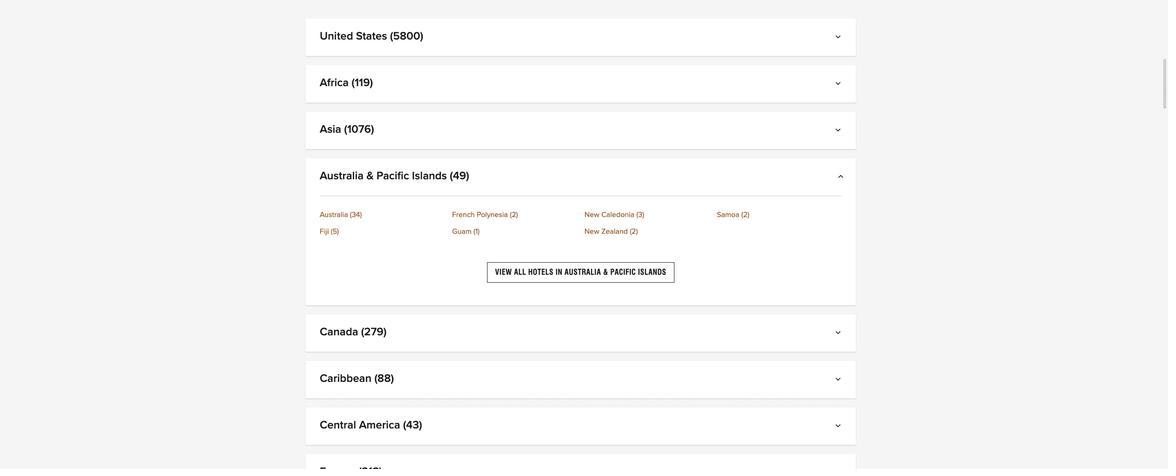 Task type: locate. For each thing, give the bounding box(es) containing it.
australia right in
[[565, 268, 601, 277]]

asia (1076)
[[320, 124, 374, 135]]

arrow down image for canada (279)
[[838, 331, 842, 338]]

caribbean (88)
[[320, 374, 394, 385]]

pacific up 'australia (34)' link
[[377, 171, 409, 182]]

new left zealand
[[585, 228, 600, 235]]

australia
[[320, 171, 364, 182], [320, 211, 348, 219], [565, 268, 601, 277]]

& up 'australia (34)' link
[[367, 171, 374, 182]]

islands down new zealand (2) 'link'
[[638, 268, 667, 277]]

pacific down zealand
[[611, 268, 636, 277]]

samoa (2) link
[[717, 211, 842, 219]]

australia (34) link
[[320, 211, 445, 219]]

fiji (5) link
[[320, 228, 445, 235]]

&
[[367, 171, 374, 182], [603, 268, 609, 277]]

0 vertical spatial arrow down image
[[838, 35, 842, 42]]

(3)
[[637, 211, 645, 219]]

0 horizontal spatial pacific
[[377, 171, 409, 182]]

central
[[320, 420, 356, 432]]

samoa (2)
[[717, 211, 750, 219]]

2 arrow down image from the top
[[838, 331, 842, 338]]

(2) for french polynesia (2)
[[510, 211, 518, 219]]

0 horizontal spatial islands
[[412, 171, 447, 182]]

(49)
[[450, 171, 469, 182]]

(2) up guam (1) link
[[510, 211, 518, 219]]

united states (5800)
[[320, 31, 424, 42]]

australia up australia (34)
[[320, 171, 364, 182]]

1 horizontal spatial &
[[603, 268, 609, 277]]

2 vertical spatial australia
[[565, 268, 601, 277]]

(2) right samoa
[[742, 211, 750, 219]]

1 horizontal spatial (2)
[[630, 228, 638, 235]]

(2) down (3)
[[630, 228, 638, 235]]

2 new from the top
[[585, 228, 600, 235]]

guam (1) link
[[452, 228, 577, 235]]

& down the new zealand (2)
[[603, 268, 609, 277]]

pacific
[[377, 171, 409, 182], [611, 268, 636, 277]]

1 vertical spatial &
[[603, 268, 609, 277]]

view all hotels in australia & pacific islands
[[495, 268, 667, 277]]

new up the new zealand (2)
[[585, 211, 600, 219]]

new zealand (2) link
[[585, 228, 710, 235]]

1 vertical spatial arrow down image
[[838, 331, 842, 338]]

guam
[[452, 228, 472, 235]]

view
[[495, 268, 512, 277]]

polynesia
[[477, 211, 508, 219]]

4 arrow down image from the top
[[838, 424, 842, 432]]

arrow down image
[[838, 35, 842, 42], [838, 331, 842, 338]]

guam (1)
[[452, 228, 480, 235]]

1 vertical spatial islands
[[638, 268, 667, 277]]

australia (34)
[[320, 211, 362, 219]]

1 horizontal spatial pacific
[[611, 268, 636, 277]]

(5800)
[[390, 31, 424, 42]]

0 vertical spatial islands
[[412, 171, 447, 182]]

new zealand (2)
[[585, 228, 638, 235]]

0 horizontal spatial &
[[367, 171, 374, 182]]

french polynesia (2) link
[[452, 211, 577, 219]]

arrow down image
[[838, 81, 842, 89], [838, 128, 842, 135], [838, 377, 842, 385], [838, 424, 842, 432]]

new
[[585, 211, 600, 219], [585, 228, 600, 235]]

australia up (5)
[[320, 211, 348, 219]]

new caledonia (3)
[[585, 211, 645, 219]]

(2)
[[510, 211, 518, 219], [742, 211, 750, 219], [630, 228, 638, 235]]

(279)
[[361, 327, 387, 338]]

0 vertical spatial australia
[[320, 171, 364, 182]]

0 vertical spatial &
[[367, 171, 374, 182]]

islands left (49)
[[412, 171, 447, 182]]

hotels
[[528, 268, 554, 277]]

1 arrow down image from the top
[[838, 81, 842, 89]]

french
[[452, 211, 475, 219]]

fiji (5)
[[320, 228, 339, 235]]

0 vertical spatial new
[[585, 211, 600, 219]]

caribbean
[[320, 374, 372, 385]]

1 vertical spatial australia
[[320, 211, 348, 219]]

1 vertical spatial new
[[585, 228, 600, 235]]

zealand
[[602, 228, 628, 235]]

3 arrow down image from the top
[[838, 377, 842, 385]]

1 horizontal spatial islands
[[638, 268, 667, 277]]

2 arrow down image from the top
[[838, 128, 842, 135]]

1 new from the top
[[585, 211, 600, 219]]

0 horizontal spatial (2)
[[510, 211, 518, 219]]

new for new zealand (2)
[[585, 228, 600, 235]]

(5)
[[331, 228, 339, 235]]

1 arrow down image from the top
[[838, 35, 842, 42]]

islands
[[412, 171, 447, 182], [638, 268, 667, 277]]



Task type: vqa. For each thing, say whether or not it's contained in the screenshot.
City associated with Park
no



Task type: describe. For each thing, give the bounding box(es) containing it.
1 vertical spatial pacific
[[611, 268, 636, 277]]

fiji
[[320, 228, 329, 235]]

canada
[[320, 327, 358, 338]]

australia & pacific islands (49)
[[320, 171, 469, 182]]

arrow down image for caribbean (88)
[[838, 377, 842, 385]]

samoa
[[717, 211, 740, 219]]

(43)
[[403, 420, 422, 432]]

(119)
[[352, 77, 373, 89]]

(1)
[[474, 228, 480, 235]]

arrow down image for united states (5800)
[[838, 35, 842, 42]]

america
[[359, 420, 400, 432]]

caledonia
[[602, 211, 635, 219]]

french polynesia (2)
[[452, 211, 518, 219]]

central america (43)
[[320, 420, 422, 432]]

arrow up image
[[838, 174, 842, 182]]

(1076)
[[344, 124, 374, 135]]

australia for australia & pacific islands (49)
[[320, 171, 364, 182]]

(2) for new zealand (2)
[[630, 228, 638, 235]]

(34)
[[350, 211, 362, 219]]

africa (119)
[[320, 77, 373, 89]]

arrow down image for asia (1076)
[[838, 128, 842, 135]]

arrow down image for africa (119)
[[838, 81, 842, 89]]

all
[[514, 268, 526, 277]]

& inside view all hotels in australia & pacific islands link
[[603, 268, 609, 277]]

africa
[[320, 77, 349, 89]]

australia for australia (34)
[[320, 211, 348, 219]]

2 horizontal spatial (2)
[[742, 211, 750, 219]]

states
[[356, 31, 387, 42]]

canada (279)
[[320, 327, 387, 338]]

arrow down image for central america (43)
[[838, 424, 842, 432]]

new caledonia (3) link
[[585, 211, 710, 219]]

view all hotels in australia & pacific islands link
[[487, 263, 675, 283]]

asia
[[320, 124, 341, 135]]

in
[[556, 268, 563, 277]]

(88)
[[375, 374, 394, 385]]

new for new caledonia (3)
[[585, 211, 600, 219]]

united
[[320, 31, 353, 42]]

0 vertical spatial pacific
[[377, 171, 409, 182]]



